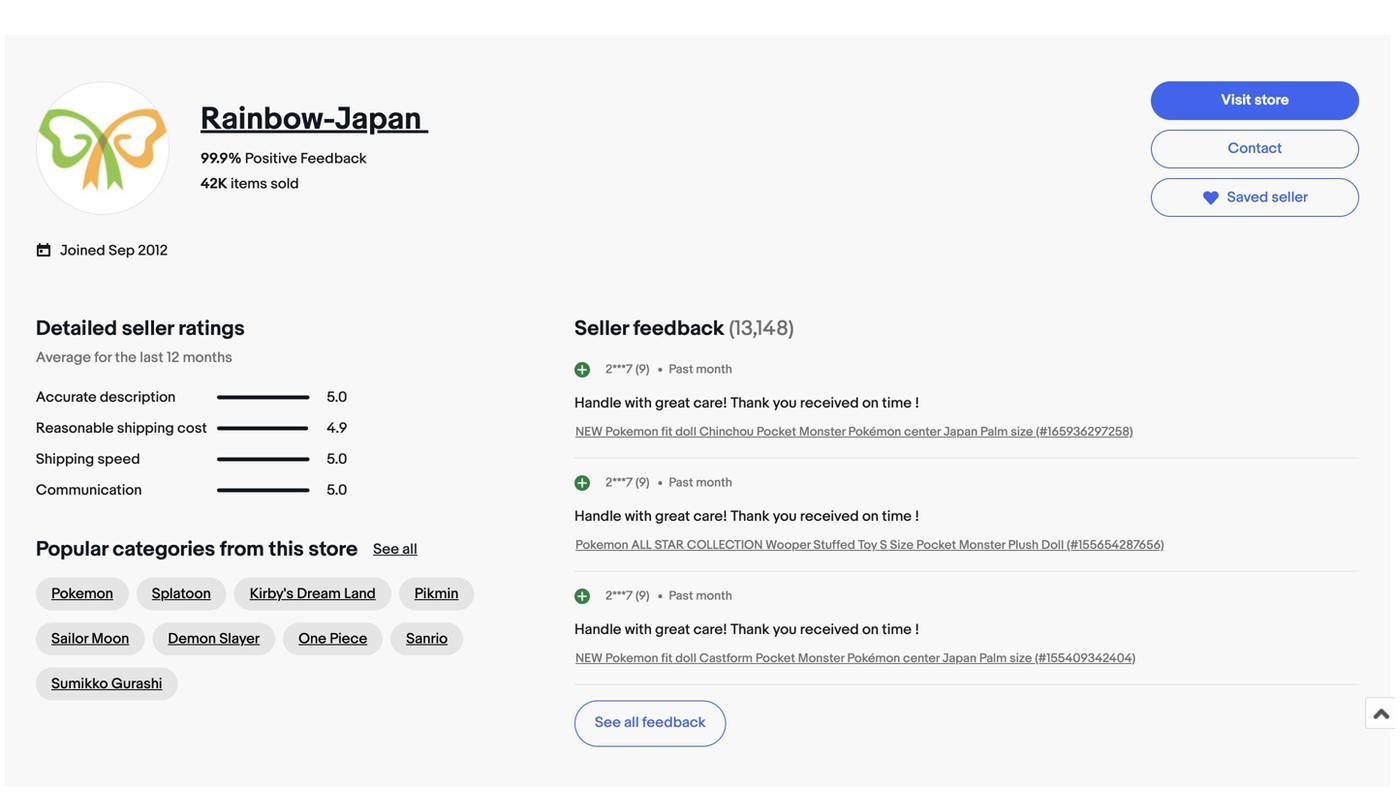 Task type: locate. For each thing, give the bounding box(es) containing it.
palm left (#165936297258)
[[981, 425, 1008, 440]]

1 on from the top
[[862, 395, 879, 412]]

handle for new pokemon fit doll castform pocket monster pokémon center japan palm size (#155409342404)
[[575, 622, 622, 639]]

past month for castform
[[669, 589, 732, 604]]

2 vertical spatial thank
[[731, 622, 770, 639]]

2***7 up 'all'
[[606, 475, 633, 491]]

3 (9) from the top
[[636, 589, 650, 604]]

size
[[890, 538, 914, 553]]

doll left chinchou
[[675, 425, 697, 440]]

3 handle from the top
[[575, 622, 622, 639]]

care! for chinchou
[[693, 395, 727, 412]]

2 you from the top
[[773, 508, 797, 526]]

on up new pokemon fit doll castform pocket monster pokémon center japan palm size (#155409342404)
[[862, 622, 879, 639]]

2 vertical spatial you
[[773, 622, 797, 639]]

store right visit
[[1255, 91, 1289, 109]]

center for (#155409342404)
[[903, 652, 940, 667]]

see all
[[373, 541, 417, 559]]

received up stuffed
[[800, 508, 859, 526]]

2***7 (9) up 'all'
[[606, 475, 650, 491]]

handle with great care! thank you received on time ! for wooper
[[575, 508, 919, 526]]

2 past month from the top
[[669, 475, 732, 491]]

on up pokemon all star collection wooper stuffed toy s size pocket monster plush doll (#155654287656) link
[[862, 508, 879, 526]]

3 with from the top
[[625, 622, 652, 639]]

store inside "link"
[[1255, 91, 1289, 109]]

feedback right seller
[[633, 316, 724, 342]]

1 handle from the top
[[575, 395, 622, 412]]

received up new pokemon fit doll castform pocket monster pokémon center japan palm size (#155409342404)
[[800, 622, 859, 639]]

1 vertical spatial all
[[624, 715, 639, 732]]

1 with from the top
[[625, 395, 652, 412]]

you up new pokemon fit doll castform pocket monster pokémon center japan palm size (#155409342404)
[[773, 622, 797, 639]]

0 vertical spatial (9)
[[636, 362, 650, 377]]

on for wooper
[[862, 508, 879, 526]]

1 vertical spatial center
[[903, 652, 940, 667]]

gurashi
[[111, 676, 162, 693]]

see for see all
[[373, 541, 399, 559]]

this
[[269, 537, 304, 562]]

0 vertical spatial seller
[[1272, 189, 1308, 206]]

42k
[[201, 175, 227, 193]]

on up new pokemon fit doll chinchou pocket monster pokémon center japan palm size (#165936297258)
[[862, 395, 879, 412]]

all
[[631, 538, 652, 553]]

1 vertical spatial 5.0
[[327, 451, 347, 468]]

one piece link
[[283, 623, 383, 656]]

3 thank from the top
[[731, 622, 770, 639]]

2 past from the top
[[669, 475, 693, 491]]

2 vertical spatial monster
[[798, 652, 845, 667]]

feedback down castform
[[642, 715, 706, 732]]

all
[[402, 541, 417, 559], [624, 715, 639, 732]]

0 horizontal spatial seller
[[122, 316, 174, 342]]

0 vertical spatial on
[[862, 395, 879, 412]]

text__icon wrapper image
[[36, 241, 60, 258]]

great
[[655, 395, 690, 412], [655, 508, 690, 526], [655, 622, 690, 639]]

0 vertical spatial you
[[773, 395, 797, 412]]

with down 'all'
[[625, 622, 652, 639]]

past down seller feedback (13,148)
[[669, 362, 693, 377]]

sumikko gurashi
[[51, 676, 162, 693]]

handle with great care! thank you received on time ! up castform
[[575, 622, 919, 639]]

2 vertical spatial 2***7
[[606, 589, 633, 604]]

1 horizontal spatial see
[[595, 715, 621, 732]]

pocket right size
[[916, 538, 956, 553]]

2 vertical spatial time
[[882, 622, 912, 639]]

2 vertical spatial on
[[862, 622, 879, 639]]

0 vertical spatial 2***7
[[606, 362, 633, 377]]

handle with great care! thank you received on time ! up chinchou
[[575, 395, 919, 412]]

0 vertical spatial japan
[[335, 101, 422, 139]]

see
[[373, 541, 399, 559], [595, 715, 621, 732]]

pokemon all star collection wooper stuffed toy s size pocket monster plush doll (#155654287656)
[[576, 538, 1164, 553]]

last
[[140, 349, 163, 367]]

you for chinchou
[[773, 395, 797, 412]]

1 vertical spatial great
[[655, 508, 690, 526]]

you
[[773, 395, 797, 412], [773, 508, 797, 526], [773, 622, 797, 639]]

3 past month from the top
[[669, 589, 732, 604]]

(9) down 'all'
[[636, 589, 650, 604]]

month for chinchou
[[696, 362, 732, 377]]

0 vertical spatial past
[[669, 362, 693, 377]]

pokemon left 'all'
[[576, 538, 629, 553]]

2 care! from the top
[[693, 508, 727, 526]]

all for see all feedback
[[624, 715, 639, 732]]

past month
[[669, 362, 732, 377], [669, 475, 732, 491], [669, 589, 732, 604]]

1 vertical spatial japan
[[944, 425, 978, 440]]

received for wooper
[[800, 508, 859, 526]]

pocket
[[757, 425, 796, 440], [916, 538, 956, 553], [756, 652, 795, 667]]

see for see all feedback
[[595, 715, 621, 732]]

seller inside button
[[1272, 189, 1308, 206]]

month down chinchou
[[696, 475, 732, 491]]

1 vertical spatial size
[[1010, 652, 1032, 667]]

1 vertical spatial 2***7
[[606, 475, 633, 491]]

2 fit from the top
[[661, 652, 673, 667]]

3 past from the top
[[669, 589, 693, 604]]

(#155409342404)
[[1035, 652, 1136, 667]]

thank for castform
[[731, 622, 770, 639]]

with
[[625, 395, 652, 412], [625, 508, 652, 526], [625, 622, 652, 639]]

2 time from the top
[[882, 508, 912, 526]]

palm for (#155409342404)
[[979, 652, 1007, 667]]

0 vertical spatial with
[[625, 395, 652, 412]]

seller for detailed
[[122, 316, 174, 342]]

thank up chinchou
[[731, 395, 770, 412]]

shipping speed
[[36, 451, 140, 468]]

sumikko
[[51, 676, 108, 693]]

2***7 (9) for new pokemon fit doll chinchou pocket monster pokémon center japan palm size (#165936297258)
[[606, 362, 650, 377]]

doll
[[675, 425, 697, 440], [675, 652, 697, 667]]

pocket right chinchou
[[757, 425, 796, 440]]

1 vertical spatial (9)
[[636, 475, 650, 491]]

0 vertical spatial pokémon
[[848, 425, 901, 440]]

2 vertical spatial handle
[[575, 622, 622, 639]]

feedback
[[633, 316, 724, 342], [642, 715, 706, 732]]

0 vertical spatial monster
[[799, 425, 846, 440]]

0 vertical spatial 5.0
[[327, 389, 347, 406]]

0 vertical spatial pocket
[[757, 425, 796, 440]]

0 vertical spatial care!
[[693, 395, 727, 412]]

0 vertical spatial palm
[[981, 425, 1008, 440]]

seller
[[575, 316, 629, 342]]

saved
[[1227, 189, 1268, 206]]

1 vertical spatial new
[[576, 652, 603, 667]]

time up new pokemon fit doll castform pocket monster pokémon center japan palm size (#155409342404)
[[882, 622, 912, 639]]

0 vertical spatial month
[[696, 362, 732, 377]]

1 vertical spatial handle
[[575, 508, 622, 526]]

1 vertical spatial with
[[625, 508, 652, 526]]

! up new pokemon fit doll chinchou pocket monster pokémon center japan palm size (#165936297258)
[[915, 395, 919, 412]]

1 past from the top
[[669, 362, 693, 377]]

great for castform
[[655, 622, 690, 639]]

0 vertical spatial fit
[[661, 425, 673, 440]]

month for castform
[[696, 589, 732, 604]]

1 past month from the top
[[669, 362, 732, 377]]

2***7 for pokemon all star collection wooper stuffed toy s size pocket monster plush doll (#155654287656)
[[606, 475, 633, 491]]

1 vertical spatial !
[[915, 508, 919, 526]]

doll for chinchou
[[675, 425, 697, 440]]

time up new pokemon fit doll chinchou pocket monster pokémon center japan palm size (#165936297258)
[[882, 395, 912, 412]]

2 vertical spatial handle with great care! thank you received on time !
[[575, 622, 919, 639]]

1 vertical spatial see
[[595, 715, 621, 732]]

demon
[[168, 631, 216, 648]]

1 vertical spatial past month
[[669, 475, 732, 491]]

past
[[669, 362, 693, 377], [669, 475, 693, 491], [669, 589, 693, 604]]

2***7
[[606, 362, 633, 377], [606, 475, 633, 491], [606, 589, 633, 604]]

seller up last at the left of the page
[[122, 316, 174, 342]]

1 horizontal spatial all
[[624, 715, 639, 732]]

doll left castform
[[675, 652, 697, 667]]

time for chinchou
[[882, 395, 912, 412]]

1 vertical spatial seller
[[122, 316, 174, 342]]

2***7 down seller
[[606, 362, 633, 377]]

2 vertical spatial 5.0
[[327, 482, 347, 499]]

2 vertical spatial 2***7 (9)
[[606, 589, 650, 604]]

1 vertical spatial you
[[773, 508, 797, 526]]

1 vertical spatial 2***7 (9)
[[606, 475, 650, 491]]

new pokemon fit doll castform pocket monster pokémon center japan palm size (#155409342404) link
[[576, 652, 1136, 667]]

size left (#165936297258)
[[1011, 425, 1033, 440]]

size
[[1011, 425, 1033, 440], [1010, 652, 1032, 667]]

care!
[[693, 395, 727, 412], [693, 508, 727, 526], [693, 622, 727, 639]]

great up star
[[655, 508, 690, 526]]

1 vertical spatial doll
[[675, 652, 697, 667]]

2 with from the top
[[625, 508, 652, 526]]

1 vertical spatial palm
[[979, 652, 1007, 667]]

joined
[[60, 242, 105, 260]]

2 vertical spatial (9)
[[636, 589, 650, 604]]

(#165936297258)
[[1036, 425, 1133, 440]]

care! up collection
[[693, 508, 727, 526]]

shipping
[[117, 420, 174, 437]]

2 vertical spatial with
[[625, 622, 652, 639]]

0 vertical spatial handle with great care! thank you received on time !
[[575, 395, 919, 412]]

fit
[[661, 425, 673, 440], [661, 652, 673, 667]]

see all feedback link
[[575, 701, 726, 748]]

store right this
[[308, 537, 358, 562]]

one
[[299, 631, 326, 648]]

great down star
[[655, 622, 690, 639]]

0 vertical spatial see
[[373, 541, 399, 559]]

2 doll from the top
[[675, 652, 697, 667]]

1 vertical spatial pocket
[[916, 538, 956, 553]]

0 vertical spatial handle
[[575, 395, 622, 412]]

monster
[[799, 425, 846, 440], [959, 538, 1005, 553], [798, 652, 845, 667]]

1 care! from the top
[[693, 395, 727, 412]]

1 month from the top
[[696, 362, 732, 377]]

1 time from the top
[[882, 395, 912, 412]]

moon
[[91, 631, 129, 648]]

rainbow japan image
[[35, 80, 171, 216]]

you up the new pokemon fit doll chinchou pocket monster pokémon center japan palm size (#165936297258) link
[[773, 395, 797, 412]]

contact
[[1228, 140, 1282, 157]]

palm left the (#155409342404)
[[979, 652, 1007, 667]]

0 vertical spatial feedback
[[633, 316, 724, 342]]

0 vertical spatial store
[[1255, 91, 1289, 109]]

3 you from the top
[[773, 622, 797, 639]]

2 handle with great care! thank you received on time ! from the top
[[575, 508, 919, 526]]

0 horizontal spatial all
[[402, 541, 417, 559]]

sep
[[109, 242, 135, 260]]

care! up castform
[[693, 622, 727, 639]]

2 on from the top
[[862, 508, 879, 526]]

1 vertical spatial pokémon
[[847, 652, 900, 667]]

1 vertical spatial received
[[800, 508, 859, 526]]

1 2***7 (9) from the top
[[606, 362, 650, 377]]

2 vertical spatial care!
[[693, 622, 727, 639]]

0 vertical spatial size
[[1011, 425, 1033, 440]]

handle for new pokemon fit doll chinchou pocket monster pokémon center japan palm size (#165936297258)
[[575, 395, 622, 412]]

2***7 down 'all'
[[606, 589, 633, 604]]

2***7 for new pokemon fit doll chinchou pocket monster pokémon center japan palm size (#165936297258)
[[606, 362, 633, 377]]

ratings
[[178, 316, 245, 342]]

with down seller
[[625, 395, 652, 412]]

with for new pokemon fit doll chinchou pocket monster pokémon center japan palm size (#165936297258)
[[625, 395, 652, 412]]

care! for castform
[[693, 622, 727, 639]]

past for castform
[[669, 589, 693, 604]]

0 vertical spatial received
[[800, 395, 859, 412]]

! up pokemon all star collection wooper stuffed toy s size pocket monster plush doll (#155654287656) link
[[915, 508, 919, 526]]

2 vertical spatial past month
[[669, 589, 732, 604]]

! up new pokemon fit doll castform pocket monster pokémon center japan palm size (#155409342404)
[[915, 622, 919, 639]]

2 vertical spatial japan
[[942, 652, 977, 667]]

1 thank from the top
[[731, 395, 770, 412]]

1 2***7 from the top
[[606, 362, 633, 377]]

1 great from the top
[[655, 395, 690, 412]]

1 fit from the top
[[661, 425, 673, 440]]

1 handle with great care! thank you received on time ! from the top
[[575, 395, 919, 412]]

1 vertical spatial month
[[696, 475, 732, 491]]

1 ! from the top
[[915, 395, 919, 412]]

2 2***7 from the top
[[606, 475, 633, 491]]

2 vertical spatial great
[[655, 622, 690, 639]]

3 on from the top
[[862, 622, 879, 639]]

piece
[[330, 631, 367, 648]]

3 2***7 (9) from the top
[[606, 589, 650, 604]]

1 (9) from the top
[[636, 362, 650, 377]]

month down collection
[[696, 589, 732, 604]]

past for chinchou
[[669, 362, 693, 377]]

2 2***7 (9) from the top
[[606, 475, 650, 491]]

handle with great care! thank you received on time ! for chinchou
[[575, 395, 919, 412]]

1 received from the top
[[800, 395, 859, 412]]

2 vertical spatial !
[[915, 622, 919, 639]]

1 vertical spatial handle with great care! thank you received on time !
[[575, 508, 919, 526]]

2***7 (9) down seller
[[606, 362, 650, 377]]

2 received from the top
[[800, 508, 859, 526]]

you for wooper
[[773, 508, 797, 526]]

fit for castform
[[661, 652, 673, 667]]

2 vertical spatial received
[[800, 622, 859, 639]]

pokemon link
[[36, 578, 129, 611]]

1 horizontal spatial seller
[[1272, 189, 1308, 206]]

0 vertical spatial !
[[915, 395, 919, 412]]

with up 'all'
[[625, 508, 652, 526]]

3 2***7 from the top
[[606, 589, 633, 604]]

1 doll from the top
[[675, 425, 697, 440]]

3 great from the top
[[655, 622, 690, 639]]

3 handle with great care! thank you received on time ! from the top
[[575, 622, 919, 639]]

thank for wooper
[[731, 508, 770, 526]]

monster right chinchou
[[799, 425, 846, 440]]

seller for saved
[[1272, 189, 1308, 206]]

you up wooper
[[773, 508, 797, 526]]

past month down chinchou
[[669, 475, 732, 491]]

month down seller feedback (13,148)
[[696, 362, 732, 377]]

average for the last 12 months
[[36, 349, 232, 367]]

size for (#155409342404)
[[1010, 652, 1032, 667]]

1 vertical spatial store
[[308, 537, 358, 562]]

time up size
[[882, 508, 912, 526]]

monster right castform
[[798, 652, 845, 667]]

care! up chinchou
[[693, 395, 727, 412]]

sanrio
[[406, 631, 448, 648]]

great down seller feedback (13,148)
[[655, 395, 690, 412]]

2 vertical spatial pocket
[[756, 652, 795, 667]]

past month down seller feedback (13,148)
[[669, 362, 732, 377]]

pocket right castform
[[756, 652, 795, 667]]

palm
[[981, 425, 1008, 440], [979, 652, 1007, 667]]

! for (#155409342404)
[[915, 622, 919, 639]]

received up new pokemon fit doll chinchou pocket monster pokémon center japan palm size (#165936297258)
[[800, 395, 859, 412]]

2 month from the top
[[696, 475, 732, 491]]

2***7 (9) down 'all'
[[606, 589, 650, 604]]

0 vertical spatial thank
[[731, 395, 770, 412]]

2***7 (9) for new pokemon fit doll castform pocket monster pokémon center japan palm size (#155409342404)
[[606, 589, 650, 604]]

pokemon down popular
[[51, 586, 113, 603]]

thank for chinchou
[[731, 395, 770, 412]]

fit left castform
[[661, 652, 673, 667]]

visit store link
[[1151, 81, 1359, 120]]

fit left chinchou
[[661, 425, 673, 440]]

! for doll
[[915, 508, 919, 526]]

2 5.0 from the top
[[327, 451, 347, 468]]

1 you from the top
[[773, 395, 797, 412]]

3 month from the top
[[696, 589, 732, 604]]

size left the (#155409342404)
[[1010, 652, 1032, 667]]

0 vertical spatial past month
[[669, 362, 732, 377]]

past down star
[[669, 589, 693, 604]]

pikmin
[[415, 586, 459, 603]]

past month down collection
[[669, 589, 732, 604]]

seller right saved
[[1272, 189, 1308, 206]]

0 vertical spatial 2***7 (9)
[[606, 362, 650, 377]]

!
[[915, 395, 919, 412], [915, 508, 919, 526], [915, 622, 919, 639]]

0 vertical spatial doll
[[675, 425, 697, 440]]

thank up collection
[[731, 508, 770, 526]]

time for castform
[[882, 622, 912, 639]]

3 care! from the top
[[693, 622, 727, 639]]

0 vertical spatial time
[[882, 395, 912, 412]]

past up star
[[669, 475, 693, 491]]

1 vertical spatial thank
[[731, 508, 770, 526]]

collection
[[687, 538, 763, 553]]

splatoon link
[[136, 578, 226, 611]]

1 vertical spatial past
[[669, 475, 693, 491]]

0 vertical spatial center
[[904, 425, 941, 440]]

new pokemon fit doll chinchou pocket monster pokémon center japan palm size (#165936297258)
[[576, 425, 1133, 440]]

0 vertical spatial new
[[576, 425, 603, 440]]

2 handle from the top
[[575, 508, 622, 526]]

on for castform
[[862, 622, 879, 639]]

thank
[[731, 395, 770, 412], [731, 508, 770, 526], [731, 622, 770, 639]]

(9) up 'all'
[[636, 475, 650, 491]]

1 horizontal spatial store
[[1255, 91, 1289, 109]]

1 new from the top
[[576, 425, 603, 440]]

2 (9) from the top
[[636, 475, 650, 491]]

0 horizontal spatial see
[[373, 541, 399, 559]]

2 thank from the top
[[731, 508, 770, 526]]

0 vertical spatial great
[[655, 395, 690, 412]]

1 5.0 from the top
[[327, 389, 347, 406]]

kirby's
[[250, 586, 294, 603]]

3 time from the top
[[882, 622, 912, 639]]

2 ! from the top
[[915, 508, 919, 526]]

(9) for new pokemon fit doll castform pocket monster pokémon center japan palm size (#155409342404)
[[636, 589, 650, 604]]

shipping
[[36, 451, 94, 468]]

1 vertical spatial fit
[[661, 652, 673, 667]]

1 vertical spatial time
[[882, 508, 912, 526]]

2 vertical spatial month
[[696, 589, 732, 604]]

2 vertical spatial past
[[669, 589, 693, 604]]

handle
[[575, 395, 622, 412], [575, 508, 622, 526], [575, 622, 622, 639]]

thank up castform
[[731, 622, 770, 639]]

past month for wooper
[[669, 475, 732, 491]]

1 vertical spatial care!
[[693, 508, 727, 526]]

(9) down seller feedback (13,148)
[[636, 362, 650, 377]]

2 great from the top
[[655, 508, 690, 526]]

month
[[696, 362, 732, 377], [696, 475, 732, 491], [696, 589, 732, 604]]

monster for (#165936297258)
[[799, 425, 846, 440]]

monster left "plush"
[[959, 538, 1005, 553]]

pokemon up see all feedback at the bottom
[[605, 652, 658, 667]]

2***7 (9) for pokemon all star collection wooper stuffed toy s size pocket monster plush doll (#155654287656)
[[606, 475, 650, 491]]

1 vertical spatial on
[[862, 508, 879, 526]]

handle with great care! thank you received on time ! up collection
[[575, 508, 919, 526]]

3 ! from the top
[[915, 622, 919, 639]]

pokémon for chinchou
[[848, 425, 901, 440]]

see all link
[[373, 541, 417, 559]]

center
[[904, 425, 941, 440], [903, 652, 940, 667]]

0 vertical spatial all
[[402, 541, 417, 559]]

3 received from the top
[[800, 622, 859, 639]]

2 new from the top
[[576, 652, 603, 667]]



Task type: describe. For each thing, give the bounding box(es) containing it.
you for castform
[[773, 622, 797, 639]]

positive
[[245, 150, 297, 168]]

splatoon
[[152, 586, 211, 603]]

pokemon all star collection wooper stuffed toy s size pocket monster plush doll (#155654287656) link
[[576, 538, 1164, 553]]

5.0 for description
[[327, 389, 347, 406]]

4.9
[[327, 420, 347, 437]]

! for (#165936297258)
[[915, 395, 919, 412]]

2012
[[138, 242, 168, 260]]

contact link
[[1151, 130, 1359, 168]]

handle for pokemon all star collection wooper stuffed toy s size pocket monster plush doll (#155654287656)
[[575, 508, 622, 526]]

japan for new pokemon fit doll chinchou pocket monster pokémon center japan palm size (#165936297258)
[[944, 425, 978, 440]]

1 vertical spatial feedback
[[642, 715, 706, 732]]

received for chinchou
[[800, 395, 859, 412]]

popular categories from this store
[[36, 537, 358, 562]]

star
[[655, 538, 684, 553]]

(9) for new pokemon fit doll chinchou pocket monster pokémon center japan palm size (#165936297258)
[[636, 362, 650, 377]]

accurate description
[[36, 389, 176, 406]]

dream
[[297, 586, 341, 603]]

demon slayer link
[[152, 623, 275, 656]]

pikmin link
[[399, 578, 474, 611]]

kirby's dream land
[[250, 586, 376, 603]]

doll
[[1041, 538, 1064, 553]]

all for see all
[[402, 541, 417, 559]]

plush
[[1008, 538, 1039, 553]]

fit for chinchou
[[661, 425, 673, 440]]

sailor moon link
[[36, 623, 145, 656]]

received for castform
[[800, 622, 859, 639]]

visit
[[1221, 91, 1251, 109]]

wooper
[[766, 538, 811, 553]]

toy
[[858, 538, 877, 553]]

monster for (#155409342404)
[[798, 652, 845, 667]]

communication
[[36, 482, 142, 499]]

12
[[167, 349, 180, 367]]

visit store
[[1221, 91, 1289, 109]]

accurate
[[36, 389, 97, 406]]

reasonable
[[36, 420, 114, 437]]

one piece
[[299, 631, 367, 648]]

joined sep 2012
[[60, 242, 168, 260]]

rainbow-japan
[[201, 101, 422, 139]]

average
[[36, 349, 91, 367]]

s
[[880, 538, 887, 553]]

pocket for chinchou
[[757, 425, 796, 440]]

99.9% positive feedback 42k items sold
[[201, 150, 367, 193]]

new pokemon fit doll castform pocket monster pokémon center japan palm size (#155409342404)
[[576, 652, 1136, 667]]

items
[[231, 175, 267, 193]]

detailed seller ratings
[[36, 316, 245, 342]]

saved seller button
[[1151, 178, 1359, 217]]

on for chinchou
[[862, 395, 879, 412]]

time for wooper
[[882, 508, 912, 526]]

0 horizontal spatial store
[[308, 537, 358, 562]]

japan for new pokemon fit doll castform pocket monster pokémon center japan palm size (#155409342404)
[[942, 652, 977, 667]]

rainbow-
[[201, 101, 335, 139]]

chinchou
[[699, 425, 754, 440]]

2***7 for new pokemon fit doll castform pocket monster pokémon center japan palm size (#155409342404)
[[606, 589, 633, 604]]

(#155654287656)
[[1067, 538, 1164, 553]]

sold
[[271, 175, 299, 193]]

months
[[183, 349, 232, 367]]

land
[[344, 586, 376, 603]]

5.0 for speed
[[327, 451, 347, 468]]

pokemon left chinchou
[[605, 425, 658, 440]]

detailed
[[36, 316, 117, 342]]

new pokemon fit doll chinchou pocket monster pokémon center japan palm size (#165936297258) link
[[576, 425, 1133, 440]]

demon slayer
[[168, 631, 260, 648]]

saved seller
[[1227, 189, 1308, 206]]

(13,148)
[[729, 316, 794, 342]]

past month for chinchou
[[669, 362, 732, 377]]

for
[[94, 349, 112, 367]]

new for new pokemon fit doll castform pocket monster pokémon center japan palm size (#155409342404)
[[576, 652, 603, 667]]

month for wooper
[[696, 475, 732, 491]]

palm for (#165936297258)
[[981, 425, 1008, 440]]

past for wooper
[[669, 475, 693, 491]]

new for new pokemon fit doll chinchou pocket monster pokémon center japan palm size (#165936297258)
[[576, 425, 603, 440]]

cost
[[177, 420, 207, 437]]

pokemon inside pokemon link
[[51, 586, 113, 603]]

castform
[[699, 652, 753, 667]]

pocket for castform
[[756, 652, 795, 667]]

center for (#165936297258)
[[904, 425, 941, 440]]

with for new pokemon fit doll castform pocket monster pokémon center japan palm size (#155409342404)
[[625, 622, 652, 639]]

from
[[220, 537, 264, 562]]

1 vertical spatial monster
[[959, 538, 1005, 553]]

pokémon for castform
[[847, 652, 900, 667]]

feedback
[[300, 150, 367, 168]]

sailor moon
[[51, 631, 129, 648]]

popular
[[36, 537, 108, 562]]

speed
[[97, 451, 140, 468]]

the
[[115, 349, 136, 367]]

handle with great care! thank you received on time ! for castform
[[575, 622, 919, 639]]

stuffed
[[814, 538, 855, 553]]

with for pokemon all star collection wooper stuffed toy s size pocket monster plush doll (#155654287656)
[[625, 508, 652, 526]]

size for (#165936297258)
[[1011, 425, 1033, 440]]

care! for wooper
[[693, 508, 727, 526]]

99.9%
[[201, 150, 242, 168]]

description
[[100, 389, 176, 406]]

categories
[[113, 537, 215, 562]]

sumikko gurashi link
[[36, 668, 178, 701]]

rainbow-japan link
[[201, 101, 428, 139]]

doll for castform
[[675, 652, 697, 667]]

slayer
[[219, 631, 260, 648]]

great for chinchou
[[655, 395, 690, 412]]

sanrio link
[[391, 623, 463, 656]]

see all feedback
[[595, 715, 706, 732]]

reasonable shipping cost
[[36, 420, 207, 437]]

sailor
[[51, 631, 88, 648]]

(9) for pokemon all star collection wooper stuffed toy s size pocket monster plush doll (#155654287656)
[[636, 475, 650, 491]]

great for wooper
[[655, 508, 690, 526]]

3 5.0 from the top
[[327, 482, 347, 499]]

kirby's dream land link
[[234, 578, 391, 611]]



Task type: vqa. For each thing, say whether or not it's contained in the screenshot.
1 to the right
no



